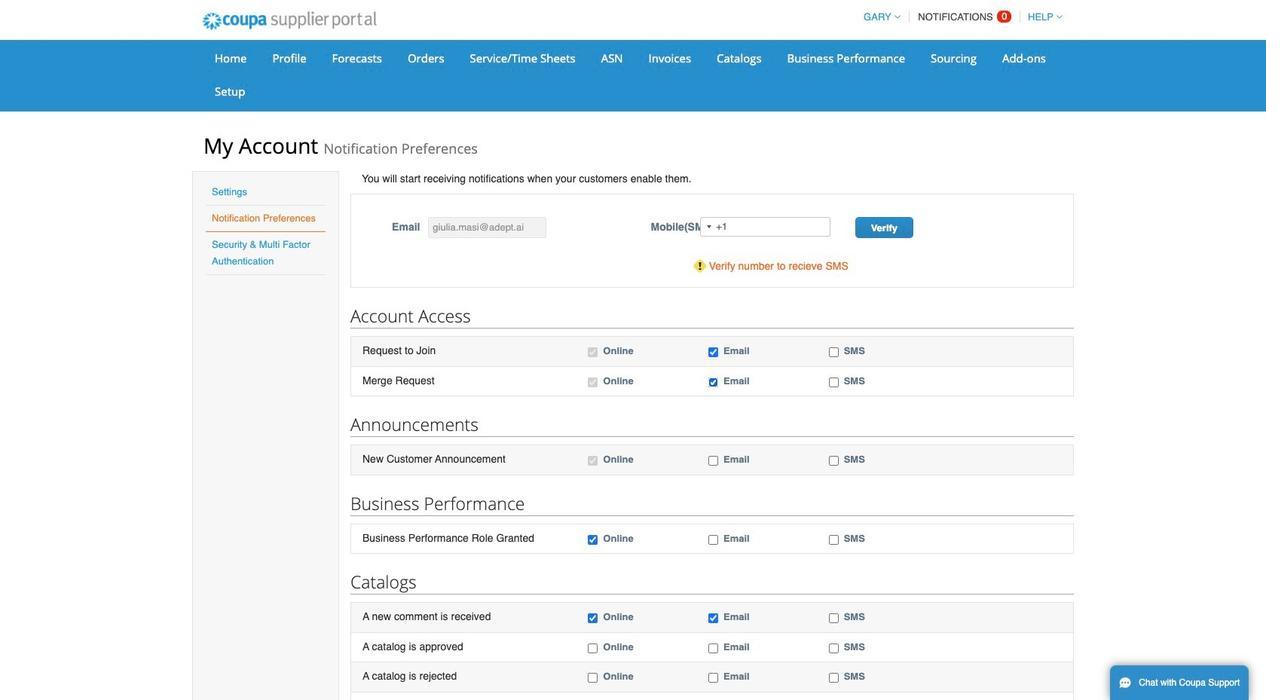 Task type: vqa. For each thing, say whether or not it's contained in the screenshot.
which
no



Task type: describe. For each thing, give the bounding box(es) containing it.
+1 201-555-0123 text field
[[701, 217, 831, 237]]

telephone country code image
[[707, 225, 712, 228]]



Task type: locate. For each thing, give the bounding box(es) containing it.
Telephone country code field
[[701, 218, 716, 236]]

None text field
[[428, 217, 547, 238]]

navigation
[[857, 2, 1063, 32]]

None checkbox
[[829, 348, 839, 357], [588, 456, 598, 466], [829, 456, 839, 466], [588, 535, 598, 545], [709, 535, 718, 545], [588, 614, 598, 624], [829, 614, 839, 624], [588, 644, 598, 654], [709, 674, 718, 683], [829, 348, 839, 357], [588, 456, 598, 466], [829, 456, 839, 466], [588, 535, 598, 545], [709, 535, 718, 545], [588, 614, 598, 624], [829, 614, 839, 624], [588, 644, 598, 654], [709, 674, 718, 683]]

None checkbox
[[588, 348, 598, 357], [709, 348, 718, 357], [588, 377, 598, 387], [709, 377, 718, 387], [829, 377, 839, 387], [709, 456, 718, 466], [829, 535, 839, 545], [709, 614, 718, 624], [709, 644, 718, 654], [829, 644, 839, 654], [588, 674, 598, 683], [829, 674, 839, 683], [588, 348, 598, 357], [709, 348, 718, 357], [588, 377, 598, 387], [709, 377, 718, 387], [829, 377, 839, 387], [709, 456, 718, 466], [829, 535, 839, 545], [709, 614, 718, 624], [709, 644, 718, 654], [829, 644, 839, 654], [588, 674, 598, 683], [829, 674, 839, 683]]

coupa supplier portal image
[[192, 2, 386, 40]]



